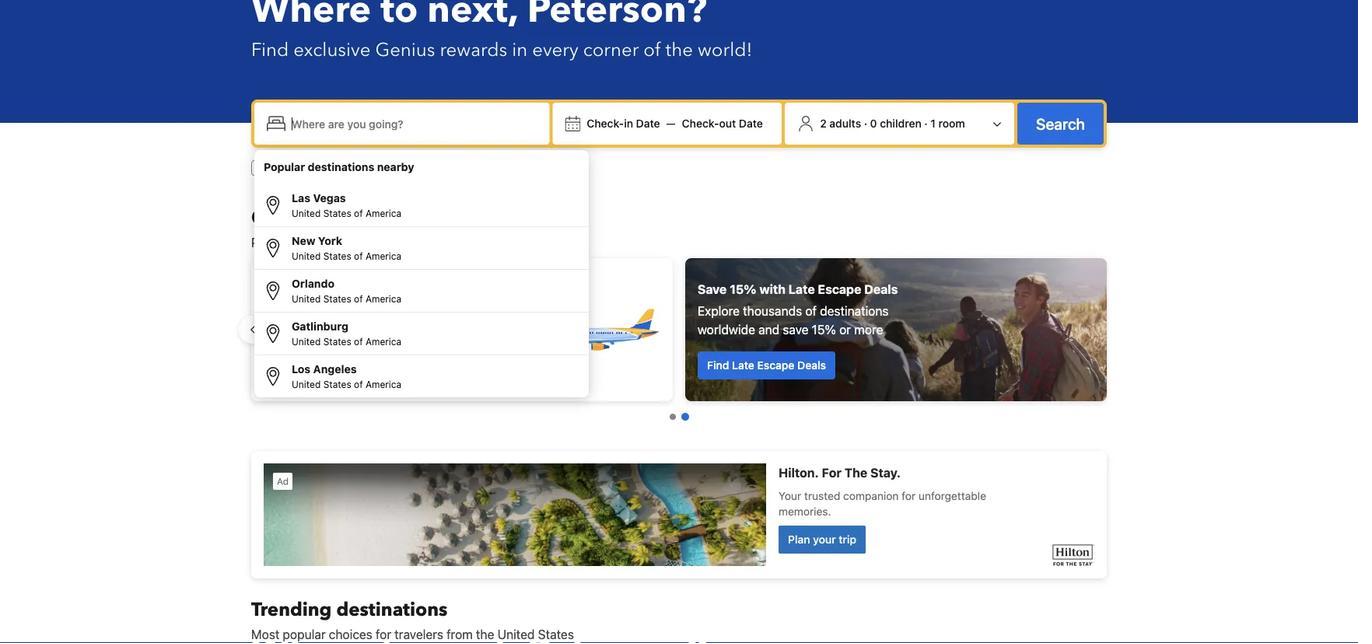 Task type: locate. For each thing, give the bounding box(es) containing it.
region containing fly away to your dream vacation
[[239, 252, 1120, 408]]

0 vertical spatial flights
[[487, 161, 519, 174]]

with inside save 15% with late escape deals explore thousands of destinations worldwide and save 15% or more
[[760, 282, 786, 297]]

choices
[[329, 628, 373, 642]]

of up save
[[806, 304, 817, 319]]

america for vegas
[[366, 208, 402, 219]]

america for york
[[366, 251, 402, 261]]

find for find late escape deals
[[707, 359, 729, 372]]

1 horizontal spatial check-
[[682, 117, 719, 130]]

2 adults · 0 children · 1 room
[[820, 117, 965, 130]]

you
[[481, 235, 502, 250]]

0 vertical spatial 15%
[[730, 282, 757, 297]]

0 horizontal spatial date
[[636, 117, 660, 130]]

more
[[855, 323, 883, 337]]

1 vertical spatial with
[[492, 304, 516, 319]]

1 horizontal spatial late
[[789, 282, 815, 297]]

1 vertical spatial destinations
[[820, 304, 889, 319]]

for left work
[[338, 161, 351, 174]]

united
[[292, 208, 321, 219], [292, 251, 321, 261], [292, 293, 321, 304], [292, 336, 321, 347], [292, 379, 321, 390], [498, 628, 535, 642]]

1 horizontal spatial escape
[[818, 282, 862, 297]]

of down compare
[[354, 336, 363, 347]]

1 horizontal spatial deals
[[865, 282, 898, 297]]

2 vertical spatial and
[[759, 323, 780, 337]]

1 america from the top
[[366, 208, 402, 219]]

with right book
[[492, 304, 516, 319]]

check-
[[587, 117, 624, 130], [682, 117, 719, 130]]

united down gatlinburg
[[292, 336, 321, 347]]

flights down gatlinburg united states of america
[[329, 359, 362, 372]]

with up "thousands"
[[760, 282, 786, 297]]

0 horizontal spatial the
[[476, 628, 494, 642]]

special
[[383, 235, 423, 250]]

york
[[318, 235, 342, 247]]

i'm traveling for work
[[273, 161, 379, 174]]

get
[[264, 304, 284, 319]]

united down new
[[292, 251, 321, 261]]

united inside orlando united states of america
[[292, 293, 321, 304]]

united down orlando
[[292, 293, 321, 304]]

los angeles united states of america
[[292, 363, 402, 390]]

united down los
[[292, 379, 321, 390]]

1 horizontal spatial with
[[760, 282, 786, 297]]

save
[[698, 282, 727, 297]]

of right – on the top left of page
[[354, 293, 363, 304]]

every
[[532, 37, 579, 63]]

gatlinburg
[[292, 320, 349, 333]]

search
[[1037, 114, 1086, 133], [273, 359, 309, 372]]

america down special
[[366, 251, 402, 261]]

los
[[292, 363, 311, 376]]

1 horizontal spatial find
[[707, 359, 729, 372]]

destinations for popular
[[308, 161, 375, 174]]

1 vertical spatial escape
[[758, 359, 795, 372]]

and down "thousands"
[[759, 323, 780, 337]]

america inside gatlinburg united states of america
[[366, 336, 402, 347]]

for
[[338, 161, 351, 174], [470, 161, 484, 174], [462, 235, 478, 250], [312, 359, 326, 372], [376, 628, 391, 642]]

with
[[760, 282, 786, 297], [492, 304, 516, 319]]

0 horizontal spatial check-
[[587, 117, 624, 130]]

deals,
[[322, 235, 356, 250]]

popular
[[283, 628, 326, 642]]

late inside save 15% with late escape deals explore thousands of destinations worldwide and save 15% or more
[[789, 282, 815, 297]]

1 vertical spatial search
[[273, 359, 309, 372]]

0 vertical spatial deals
[[865, 282, 898, 297]]

of down deals,
[[354, 251, 363, 261]]

1 vertical spatial flights
[[454, 304, 489, 319]]

your
[[334, 282, 361, 297]]

destinations up the travelers
[[336, 597, 448, 623]]

states inside gatlinburg united states of america
[[323, 336, 352, 347]]

· left 1
[[925, 117, 928, 130]]

check-in date — check-out date
[[587, 117, 763, 130]]

flights right book
[[454, 304, 489, 319]]

in left every
[[512, 37, 528, 63]]

main content
[[239, 205, 1120, 644]]

find down worldwide
[[707, 359, 729, 372]]

america inside los angeles united states of america
[[366, 379, 402, 390]]

of up deals,
[[354, 208, 363, 219]]

1 vertical spatial and
[[399, 304, 420, 319]]

0 vertical spatial and
[[359, 235, 380, 250]]

to
[[319, 282, 331, 297]]

united inside los angeles united states of america
[[292, 379, 321, 390]]

children
[[880, 117, 922, 130]]

new
[[292, 235, 315, 247]]

0 horizontal spatial late
[[732, 359, 755, 372]]

deals up more
[[865, 282, 898, 297]]

destinations up or on the bottom right of the page
[[820, 304, 889, 319]]

1 vertical spatial find
[[707, 359, 729, 372]]

search for search for flights
[[273, 359, 309, 372]]

or
[[840, 323, 851, 337]]

find left exclusive
[[251, 37, 289, 63]]

check- right —
[[682, 117, 719, 130]]

flights
[[487, 161, 519, 174], [454, 304, 489, 319], [329, 359, 362, 372]]

worldwide
[[698, 323, 756, 337]]

and right deals,
[[359, 235, 380, 250]]

late up "thousands"
[[789, 282, 815, 297]]

search for flights
[[273, 359, 362, 372]]

0 horizontal spatial deals
[[798, 359, 826, 372]]

1 horizontal spatial date
[[739, 117, 763, 130]]

united inside las vegas united states of america
[[292, 208, 321, 219]]

late
[[789, 282, 815, 297], [732, 359, 755, 372]]

flexibility
[[264, 323, 313, 337]]

4 america from the top
[[366, 336, 402, 347]]

america down compare
[[366, 336, 402, 347]]

0 horizontal spatial ·
[[864, 117, 868, 130]]

5 america from the top
[[366, 379, 402, 390]]

15%
[[730, 282, 757, 297], [812, 323, 836, 337]]

0 vertical spatial late
[[789, 282, 815, 297]]

0 vertical spatial find
[[251, 37, 289, 63]]

0 vertical spatial escape
[[818, 282, 862, 297]]

· left 0
[[864, 117, 868, 130]]

search for search
[[1037, 114, 1086, 133]]

·
[[864, 117, 868, 130], [925, 117, 928, 130]]

with inside fly away to your dream vacation get inspired – compare and book flights with flexibility
[[492, 304, 516, 319]]

15% right "save" at the right of page
[[730, 282, 757, 297]]

1 horizontal spatial and
[[399, 304, 420, 319]]

the right from on the bottom of page
[[476, 628, 494, 642]]

2 · from the left
[[925, 117, 928, 130]]

corner
[[583, 37, 639, 63]]

0 horizontal spatial with
[[492, 304, 516, 319]]

3 america from the top
[[366, 293, 402, 304]]

america inside las vegas united states of america
[[366, 208, 402, 219]]

1 vertical spatial the
[[476, 628, 494, 642]]

travelers
[[395, 628, 443, 642]]

2
[[820, 117, 827, 130]]

escape down save
[[758, 359, 795, 372]]

0 vertical spatial in
[[512, 37, 528, 63]]

destinations
[[308, 161, 375, 174], [820, 304, 889, 319], [336, 597, 448, 623]]

inspired
[[287, 304, 332, 319]]

orlando
[[292, 277, 335, 290]]

0 horizontal spatial search
[[273, 359, 309, 372]]

date
[[636, 117, 660, 130], [739, 117, 763, 130]]

1
[[931, 117, 936, 130]]

vegas
[[313, 192, 346, 205]]

orlando united states of america
[[292, 277, 402, 304]]

the left 'world!'
[[666, 37, 693, 63]]

0 horizontal spatial find
[[251, 37, 289, 63]]

1 horizontal spatial the
[[666, 37, 693, 63]]

destinations up vegas
[[308, 161, 375, 174]]

and
[[359, 235, 380, 250], [399, 304, 420, 319], [759, 323, 780, 337]]

america down gatlinburg united states of america
[[366, 379, 402, 390]]

rewards
[[440, 37, 508, 63]]

united down las
[[292, 208, 321, 219]]

2 vertical spatial destinations
[[336, 597, 448, 623]]

Where are you going? field
[[286, 110, 543, 138]]

15% left or on the bottom right of the page
[[812, 323, 836, 337]]

deals
[[865, 282, 898, 297], [798, 359, 826, 372]]

for left you at the left of page
[[462, 235, 478, 250]]

escape inside save 15% with late escape deals explore thousands of destinations worldwide and save 15% or more
[[818, 282, 862, 297]]

search inside button
[[1037, 114, 1086, 133]]

world!
[[698, 37, 753, 63]]

in
[[512, 37, 528, 63], [624, 117, 633, 130]]

and left book
[[399, 304, 420, 319]]

in left —
[[624, 117, 633, 130]]

1 check- from the left
[[587, 117, 624, 130]]

i'm looking for flights
[[413, 161, 519, 174]]

of inside los angeles united states of america
[[354, 379, 363, 390]]

las
[[292, 192, 311, 205]]

the inside trending destinations most popular choices for travelers from the united states
[[476, 628, 494, 642]]

america
[[366, 208, 402, 219], [366, 251, 402, 261], [366, 293, 402, 304], [366, 336, 402, 347], [366, 379, 402, 390]]

of down angeles on the left
[[354, 379, 363, 390]]

escape up or on the bottom right of the page
[[818, 282, 862, 297]]

date left —
[[636, 117, 660, 130]]

late down worldwide
[[732, 359, 755, 372]]

out
[[719, 117, 736, 130]]

i'm
[[273, 161, 288, 174]]

america right your
[[366, 293, 402, 304]]

america up special
[[366, 208, 402, 219]]

states
[[323, 208, 352, 219], [323, 251, 352, 261], [323, 293, 352, 304], [323, 336, 352, 347], [323, 379, 352, 390], [538, 628, 574, 642]]

0 vertical spatial with
[[760, 282, 786, 297]]

search inside region
[[273, 359, 309, 372]]

flights right looking at the top of the page
[[487, 161, 519, 174]]

0 vertical spatial search
[[1037, 114, 1086, 133]]

deals down save
[[798, 359, 826, 372]]

new york united states of america
[[292, 235, 402, 261]]

2 america from the top
[[366, 251, 402, 261]]

0 vertical spatial the
[[666, 37, 693, 63]]

region
[[239, 252, 1120, 408]]

list box
[[254, 150, 589, 398]]

date right out
[[739, 117, 763, 130]]

of
[[644, 37, 661, 63], [354, 208, 363, 219], [354, 251, 363, 261], [354, 293, 363, 304], [806, 304, 817, 319], [354, 336, 363, 347], [354, 379, 363, 390]]

offers
[[426, 235, 459, 250]]

check-in date button
[[581, 110, 667, 138]]

america inside orlando united states of america
[[366, 293, 402, 304]]

search for flights link
[[264, 352, 371, 380]]

progress bar
[[670, 413, 689, 421]]

1 horizontal spatial ·
[[925, 117, 928, 130]]

popular destinations nearby
[[264, 161, 414, 174]]

states inside los angeles united states of america
[[323, 379, 352, 390]]

1 vertical spatial 15%
[[812, 323, 836, 337]]

2 horizontal spatial and
[[759, 323, 780, 337]]

1 horizontal spatial search
[[1037, 114, 1086, 133]]

looking
[[431, 161, 468, 174]]

nearby
[[377, 161, 414, 174]]

the
[[666, 37, 693, 63], [476, 628, 494, 642]]

0 horizontal spatial in
[[512, 37, 528, 63]]

explore
[[698, 304, 740, 319]]

for right choices
[[376, 628, 391, 642]]

check- left —
[[587, 117, 624, 130]]

thousands
[[743, 304, 802, 319]]

destinations inside trending destinations most popular choices for travelers from the united states
[[336, 597, 448, 623]]

escape
[[818, 282, 862, 297], [758, 359, 795, 372]]

1 vertical spatial in
[[624, 117, 633, 130]]

and inside fly away to your dream vacation get inspired – compare and book flights with flexibility
[[399, 304, 420, 319]]

0 horizontal spatial and
[[359, 235, 380, 250]]

united right from on the bottom of page
[[498, 628, 535, 642]]

find
[[251, 37, 289, 63], [707, 359, 729, 372]]

find for find exclusive genius rewards in every corner of the world!
[[251, 37, 289, 63]]

0 vertical spatial destinations
[[308, 161, 375, 174]]

america inside "new york united states of america"
[[366, 251, 402, 261]]



Task type: describe. For each thing, give the bounding box(es) containing it.
las vegas united states of america
[[292, 192, 402, 219]]

united inside gatlinburg united states of america
[[292, 336, 321, 347]]

traveling
[[291, 161, 335, 174]]

fly away to your dream vacation get inspired – compare and book flights with flexibility
[[264, 282, 516, 337]]

united inside "new york united states of america"
[[292, 251, 321, 261]]

check-out date button
[[676, 110, 769, 138]]

for right looking at the top of the page
[[470, 161, 484, 174]]

1 vertical spatial deals
[[798, 359, 826, 372]]

room
[[939, 117, 965, 130]]

0 horizontal spatial escape
[[758, 359, 795, 372]]

the for from
[[476, 628, 494, 642]]

1 date from the left
[[636, 117, 660, 130]]

save
[[783, 323, 809, 337]]

of right the corner
[[644, 37, 661, 63]]

0 horizontal spatial 15%
[[730, 282, 757, 297]]

popular
[[264, 161, 305, 174]]

–
[[335, 304, 342, 319]]

of inside orlando united states of america
[[354, 293, 363, 304]]

for inside trending destinations most popular choices for travelers from the united states
[[376, 628, 391, 642]]

america for angeles
[[366, 379, 402, 390]]

destinations inside save 15% with late escape deals explore thousands of destinations worldwide and save 15% or more
[[820, 304, 889, 319]]

adults
[[830, 117, 861, 130]]

i'm
[[413, 161, 428, 174]]

away
[[285, 282, 316, 297]]

united inside trending destinations most popular choices for travelers from the united states
[[498, 628, 535, 642]]

destinations for trending
[[336, 597, 448, 623]]

2 adults · 0 children · 1 room button
[[792, 109, 1009, 139]]

from
[[447, 628, 473, 642]]

1 horizontal spatial 15%
[[812, 323, 836, 337]]

vacation
[[406, 282, 457, 297]]

for inside offers promotions, deals, and special offers for you
[[462, 235, 478, 250]]

fly
[[264, 282, 282, 297]]

1 · from the left
[[864, 117, 868, 130]]

0
[[871, 117, 877, 130]]

flights inside fly away to your dream vacation get inspired – compare and book flights with flexibility
[[454, 304, 489, 319]]

states inside orlando united states of america
[[323, 293, 352, 304]]

2 check- from the left
[[682, 117, 719, 130]]

most
[[251, 628, 280, 642]]

find late escape deals
[[707, 359, 826, 372]]

of inside las vegas united states of america
[[354, 208, 363, 219]]

dream
[[364, 282, 403, 297]]

1 vertical spatial late
[[732, 359, 755, 372]]

find late escape deals link
[[698, 352, 836, 380]]

advertisement region
[[251, 451, 1107, 579]]

group of friends hiking in the mountains on a sunny day image
[[686, 258, 1107, 402]]

work
[[354, 161, 379, 174]]

for right los
[[312, 359, 326, 372]]

states inside las vegas united states of america
[[323, 208, 352, 219]]

—
[[667, 117, 676, 130]]

fly away to your dream vacation image
[[552, 275, 661, 384]]

2 date from the left
[[739, 117, 763, 130]]

list box containing popular destinations nearby
[[254, 150, 589, 398]]

popular destinations nearby group
[[254, 184, 589, 398]]

search button
[[1018, 103, 1104, 145]]

main content containing offers
[[239, 205, 1120, 644]]

save 15% with late escape deals explore thousands of destinations worldwide and save 15% or more
[[698, 282, 898, 337]]

exclusive
[[294, 37, 371, 63]]

of inside "new york united states of america"
[[354, 251, 363, 261]]

and inside offers promotions, deals, and special offers for you
[[359, 235, 380, 250]]

trending
[[251, 597, 332, 623]]

2 vertical spatial flights
[[329, 359, 362, 372]]

gatlinburg united states of america
[[292, 320, 402, 347]]

promotions,
[[251, 235, 319, 250]]

of inside save 15% with late escape deals explore thousands of destinations worldwide and save 15% or more
[[806, 304, 817, 319]]

states inside "new york united states of america"
[[323, 251, 352, 261]]

states inside trending destinations most popular choices for travelers from the united states
[[538, 628, 574, 642]]

compare
[[346, 304, 395, 319]]

angeles
[[313, 363, 357, 376]]

genius
[[375, 37, 435, 63]]

offers
[[251, 205, 308, 231]]

book
[[423, 304, 451, 319]]

offers promotions, deals, and special offers for you
[[251, 205, 502, 250]]

1 horizontal spatial in
[[624, 117, 633, 130]]

and inside save 15% with late escape deals explore thousands of destinations worldwide and save 15% or more
[[759, 323, 780, 337]]

find exclusive genius rewards in every corner of the world!
[[251, 37, 753, 63]]

the for of
[[666, 37, 693, 63]]

deals inside save 15% with late escape deals explore thousands of destinations worldwide and save 15% or more
[[865, 282, 898, 297]]

trending destinations most popular choices for travelers from the united states
[[251, 597, 574, 642]]

of inside gatlinburg united states of america
[[354, 336, 363, 347]]



Task type: vqa. For each thing, say whether or not it's contained in the screenshot.
rightmost and
yes



